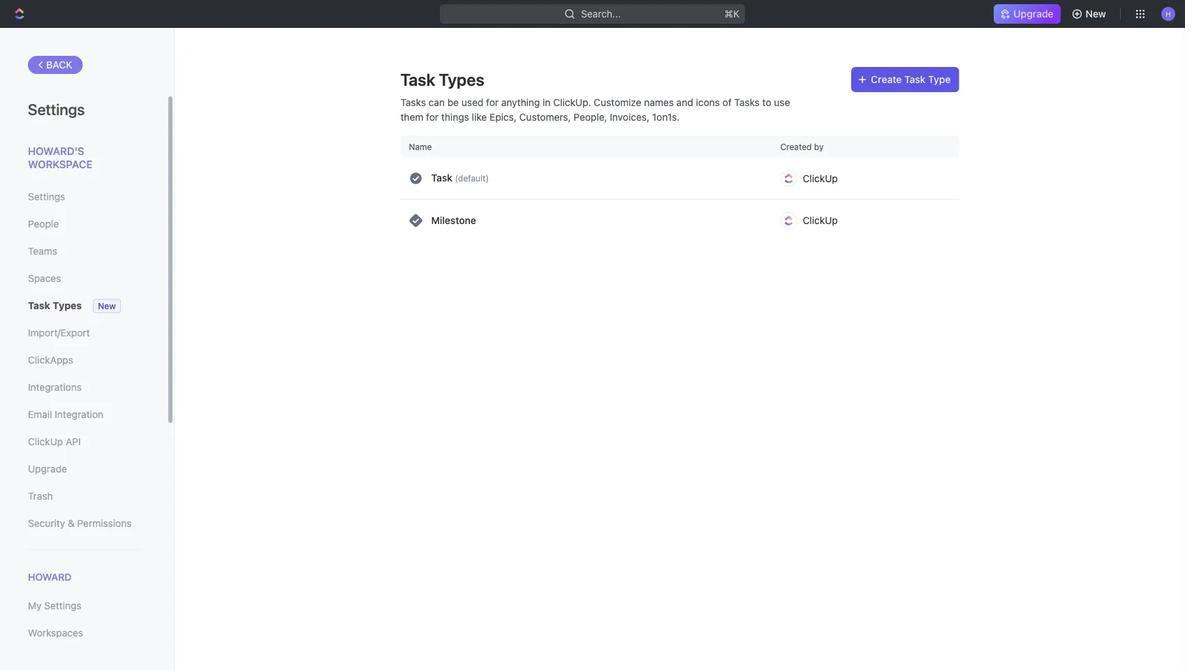 Task type: vqa. For each thing, say whether or not it's contained in the screenshot.
Permissions
yes



Task type: locate. For each thing, give the bounding box(es) containing it.
1 horizontal spatial task types
[[401, 70, 485, 89]]

1 horizontal spatial upgrade
[[1014, 8, 1054, 20]]

task left type
[[905, 74, 926, 85]]

task down spaces
[[28, 300, 50, 312]]

types inside the settings element
[[53, 300, 82, 312]]

tasks
[[401, 96, 426, 108], [735, 96, 760, 108]]

names
[[644, 96, 674, 108]]

people
[[28, 218, 59, 230]]

types up "import/export"
[[53, 300, 82, 312]]

settings
[[28, 100, 85, 118], [28, 191, 65, 203], [44, 601, 82, 612]]

tasks left to
[[735, 96, 760, 108]]

1 vertical spatial types
[[53, 300, 82, 312]]

use
[[774, 96, 790, 108]]

settings up howard's
[[28, 100, 85, 118]]

task
[[401, 70, 435, 89], [905, 74, 926, 85], [431, 172, 453, 184], [28, 300, 50, 312]]

1 vertical spatial upgrade
[[28, 464, 67, 475]]

1 vertical spatial clickup
[[803, 215, 838, 226]]

email integration link
[[28, 403, 139, 427]]

trash
[[28, 491, 53, 502]]

upgrade
[[1014, 8, 1054, 20], [28, 464, 67, 475]]

task up can
[[401, 70, 435, 89]]

task types inside the settings element
[[28, 300, 82, 312]]

upgrade link
[[994, 4, 1061, 24], [28, 458, 139, 481]]

workspaces
[[28, 628, 83, 639]]

my settings
[[28, 601, 82, 612]]

upgrade link left new "button"
[[994, 4, 1061, 24]]

for
[[486, 96, 499, 108], [426, 111, 439, 123]]

task types
[[401, 70, 485, 89], [28, 300, 82, 312]]

by
[[814, 142, 824, 152]]

0 horizontal spatial types
[[53, 300, 82, 312]]

1 vertical spatial new
[[98, 301, 116, 311]]

clickup
[[803, 173, 838, 184], [803, 215, 838, 226], [28, 436, 63, 448]]

1 horizontal spatial types
[[439, 70, 485, 89]]

0 horizontal spatial upgrade link
[[28, 458, 139, 481]]

upgrade left new "button"
[[1014, 8, 1054, 20]]

upgrade down the clickup api
[[28, 464, 67, 475]]

create task type
[[871, 74, 951, 85]]

0 vertical spatial upgrade
[[1014, 8, 1054, 20]]

settings right the my
[[44, 601, 82, 612]]

api
[[66, 436, 81, 448]]

upgrade link down clickup api link
[[28, 458, 139, 481]]

clickapps link
[[28, 349, 139, 372]]

howard
[[28, 572, 72, 583]]

1 horizontal spatial for
[[486, 96, 499, 108]]

clickup for task
[[803, 173, 838, 184]]

import/export
[[28, 327, 90, 339]]

task (default)
[[431, 172, 489, 184]]

1 horizontal spatial tasks
[[735, 96, 760, 108]]

spaces
[[28, 273, 61, 284]]

clickapps
[[28, 355, 73, 366]]

types
[[439, 70, 485, 89], [53, 300, 82, 312]]

settings up people at the top left of the page
[[28, 191, 65, 203]]

settings element
[[0, 28, 175, 671]]

0 vertical spatial for
[[486, 96, 499, 108]]

h
[[1166, 10, 1171, 18]]

of
[[723, 96, 732, 108]]

new
[[1086, 8, 1107, 20], [98, 301, 116, 311]]

things
[[441, 111, 469, 123]]

new inside the settings element
[[98, 301, 116, 311]]

0 horizontal spatial upgrade
[[28, 464, 67, 475]]

0 vertical spatial new
[[1086, 8, 1107, 20]]

integrations
[[28, 382, 82, 393]]

clickup inside the settings element
[[28, 436, 63, 448]]

created by
[[781, 142, 824, 152]]

clickup api link
[[28, 430, 139, 454]]

task types up can
[[401, 70, 485, 89]]

0 vertical spatial clickup
[[803, 173, 838, 184]]

0 vertical spatial task types
[[401, 70, 485, 89]]

1 horizontal spatial new
[[1086, 8, 1107, 20]]

workspace
[[28, 158, 93, 170]]

spaces link
[[28, 267, 139, 291]]

0 horizontal spatial task types
[[28, 300, 82, 312]]

2 vertical spatial clickup
[[28, 436, 63, 448]]

0 vertical spatial upgrade link
[[994, 4, 1061, 24]]

0 horizontal spatial tasks
[[401, 96, 426, 108]]

anything
[[501, 96, 540, 108]]

h button
[[1158, 3, 1180, 25]]

clickup api
[[28, 436, 81, 448]]

trash link
[[28, 485, 139, 509]]

task types up "import/export"
[[28, 300, 82, 312]]

0 horizontal spatial new
[[98, 301, 116, 311]]

new inside new "button"
[[1086, 8, 1107, 20]]

tasks can be used for anything in clickup. customize names and icons of tasks to use them for things like epics, customers, people, invoices, 1on1s.
[[401, 96, 790, 123]]

integration
[[55, 409, 103, 421]]

1 tasks from the left
[[401, 96, 426, 108]]

tasks up them
[[401, 96, 426, 108]]

for down can
[[426, 111, 439, 123]]

1 vertical spatial task types
[[28, 300, 82, 312]]

for up epics,
[[486, 96, 499, 108]]

types up be
[[439, 70, 485, 89]]

0 vertical spatial types
[[439, 70, 485, 89]]

0 horizontal spatial for
[[426, 111, 439, 123]]

1 vertical spatial settings
[[28, 191, 65, 203]]

like
[[472, 111, 487, 123]]



Task type: describe. For each thing, give the bounding box(es) containing it.
import/export link
[[28, 321, 139, 345]]

(default)
[[455, 174, 489, 184]]

task inside create task type button
[[905, 74, 926, 85]]

teams
[[28, 246, 57, 257]]

security
[[28, 518, 65, 530]]

&
[[68, 518, 75, 530]]

create
[[871, 74, 902, 85]]

back link
[[28, 56, 83, 74]]

integrations link
[[28, 376, 139, 400]]

and
[[677, 96, 694, 108]]

created
[[781, 142, 812, 152]]

security & permissions link
[[28, 512, 139, 536]]

icons
[[696, 96, 720, 108]]

howard's
[[28, 145, 84, 157]]

to
[[763, 96, 772, 108]]

name
[[409, 142, 432, 152]]

clickup.
[[553, 96, 591, 108]]

clickup for milestone
[[803, 215, 838, 226]]

upgrade inside the settings element
[[28, 464, 67, 475]]

my settings link
[[28, 595, 139, 618]]

1 vertical spatial for
[[426, 111, 439, 123]]

milestone
[[431, 215, 476, 226]]

create task type button
[[852, 67, 960, 92]]

new button
[[1067, 3, 1115, 25]]

email integration
[[28, 409, 103, 421]]

used
[[462, 96, 484, 108]]

task left (default)
[[431, 172, 453, 184]]

invoices,
[[610, 111, 650, 123]]

email
[[28, 409, 52, 421]]

be
[[448, 96, 459, 108]]

howard's workspace
[[28, 145, 93, 170]]

customers,
[[519, 111, 571, 123]]

1 horizontal spatial upgrade link
[[994, 4, 1061, 24]]

settings inside 'link'
[[28, 191, 65, 203]]

type
[[929, 74, 951, 85]]

customize
[[594, 96, 642, 108]]

them
[[401, 111, 424, 123]]

task inside the settings element
[[28, 300, 50, 312]]

can
[[429, 96, 445, 108]]

back
[[46, 59, 72, 71]]

2 tasks from the left
[[735, 96, 760, 108]]

⌘k
[[725, 8, 740, 20]]

my
[[28, 601, 42, 612]]

1 vertical spatial upgrade link
[[28, 458, 139, 481]]

permissions
[[77, 518, 132, 530]]

0 vertical spatial settings
[[28, 100, 85, 118]]

teams link
[[28, 240, 139, 263]]

1on1s.
[[652, 111, 680, 123]]

workspaces link
[[28, 622, 139, 646]]

people,
[[574, 111, 608, 123]]

in
[[543, 96, 551, 108]]

search...
[[581, 8, 621, 20]]

people link
[[28, 212, 139, 236]]

epics,
[[490, 111, 517, 123]]

security & permissions
[[28, 518, 132, 530]]

settings link
[[28, 185, 139, 209]]

2 vertical spatial settings
[[44, 601, 82, 612]]



